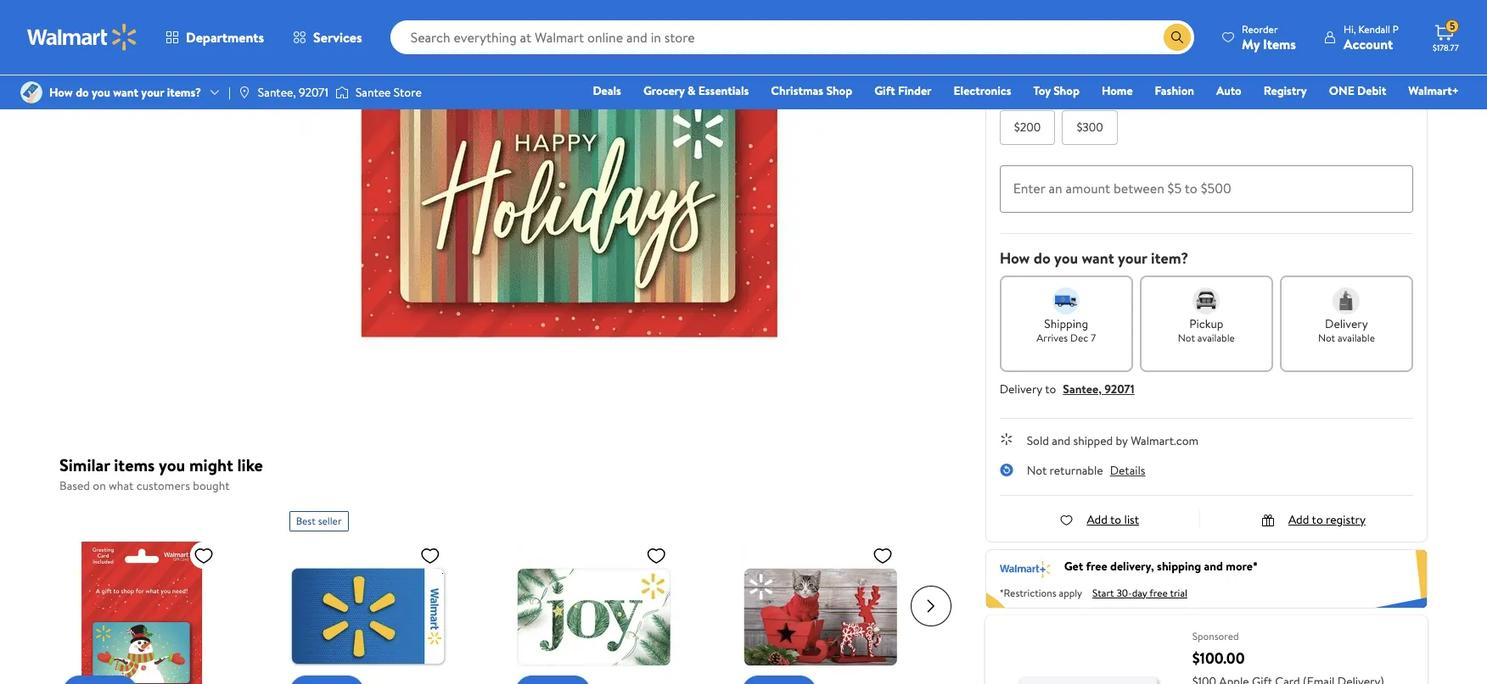 Task type: locate. For each thing, give the bounding box(es) containing it.
1 horizontal spatial do
[[1034, 248, 1051, 269]]

not down intent image for pickup
[[1178, 331, 1195, 345]]

 image for how do you want your items?
[[20, 81, 42, 104]]

how do you want your item?
[[1000, 248, 1189, 269]]

delivery to santee, 92071
[[1000, 381, 1135, 398]]

1 horizontal spatial 92071
[[1104, 381, 1135, 398]]

amount: $50
[[1000, 36, 1068, 53]]

shop left $25
[[1053, 82, 1080, 99]]

0 horizontal spatial your
[[141, 84, 164, 101]]

 image
[[20, 81, 42, 104], [238, 86, 251, 99]]

santee, right |
[[258, 84, 296, 101]]

1 vertical spatial delivery
[[1000, 381, 1042, 398]]

santee
[[356, 84, 391, 101]]

auto
[[1216, 82, 1242, 99]]

available down intent image for pickup
[[1198, 331, 1235, 345]]

1 vertical spatial you
[[1054, 248, 1078, 269]]

2 horizontal spatial you
[[1054, 248, 1078, 269]]

2 vertical spatial you
[[159, 454, 185, 477]]

92071
[[299, 84, 328, 101], [1104, 381, 1135, 398]]

 image right |
[[238, 86, 251, 99]]

to for add to list
[[1110, 512, 1121, 529]]

not inside delivery not available
[[1318, 331, 1335, 345]]

want down 'amount'
[[1082, 248, 1114, 269]]

$75
[[1206, 77, 1224, 94]]

2 available from the left
[[1338, 331, 1375, 345]]

1 horizontal spatial how
[[1000, 248, 1030, 269]]

delivery not available
[[1318, 316, 1375, 345]]

electronics
[[954, 82, 1011, 99]]

1 horizontal spatial you
[[159, 454, 185, 477]]

$50 right amount:
[[1048, 36, 1068, 53]]

0 horizontal spatial  image
[[20, 81, 42, 104]]

0 horizontal spatial delivery
[[1000, 381, 1042, 398]]

santee, 92071
[[258, 84, 328, 101]]

not
[[1178, 331, 1195, 345], [1318, 331, 1335, 345], [1027, 462, 1047, 479]]

5
[[1450, 19, 1455, 33]]

available inside delivery not available
[[1338, 331, 1375, 345]]

1 available from the left
[[1198, 331, 1235, 345]]

santee, 92071 button
[[1063, 381, 1135, 398]]

walmart.com
[[1131, 433, 1199, 450]]

by
[[1116, 433, 1128, 450]]

2 shop from the left
[[1053, 82, 1080, 99]]

shop inside christmas shop 'link'
[[826, 82, 852, 99]]

shipping
[[1157, 558, 1201, 575]]

1 horizontal spatial want
[[1082, 248, 1114, 269]]

reorder my items
[[1242, 22, 1296, 53]]

amount
[[1066, 179, 1110, 198]]

0 horizontal spatial available
[[1198, 331, 1235, 345]]

and right sold
[[1052, 433, 1070, 450]]

your for items?
[[141, 84, 164, 101]]

0 horizontal spatial free
[[1086, 558, 1107, 575]]

intent image for delivery image
[[1333, 288, 1360, 315]]

delivery inside delivery not available
[[1325, 316, 1368, 333]]

start
[[1092, 586, 1114, 601]]

$100.00 group
[[985, 616, 1428, 685]]

92071 up by
[[1104, 381, 1135, 398]]

your left items?
[[141, 84, 164, 101]]

$100 apple gift card (email delivery) image
[[999, 629, 1179, 685]]

delivery
[[1325, 316, 1368, 333], [1000, 381, 1042, 398]]

santee, down the dec at right
[[1063, 381, 1102, 398]]

registry
[[1264, 82, 1307, 99]]

$50
[[1048, 36, 1068, 53], [1143, 77, 1162, 94]]

more*
[[1226, 558, 1258, 575]]

5 $178.77
[[1433, 19, 1459, 53]]

$25
[[1081, 77, 1099, 94]]

you inside similar items you might like based on what customers bought
[[159, 454, 185, 477]]

want left items?
[[113, 84, 138, 101]]

deals link
[[585, 81, 629, 100]]

dec
[[1070, 331, 1088, 345]]

blissful holly joy walmart gift card image
[[515, 539, 673, 685]]

0 vertical spatial delivery
[[1325, 316, 1368, 333]]

sponsored $100.00
[[1192, 629, 1245, 669]]

0 horizontal spatial do
[[76, 84, 89, 101]]

1 vertical spatial santee,
[[1063, 381, 1102, 398]]

1 horizontal spatial shop
[[1053, 82, 1080, 99]]

pickup not available
[[1178, 316, 1235, 345]]

0 vertical spatial and
[[1052, 433, 1070, 450]]

services button
[[278, 17, 377, 58]]

available
[[1198, 331, 1235, 345], [1338, 331, 1375, 345]]

1 add from the left
[[1087, 512, 1108, 529]]

1 vertical spatial how
[[1000, 248, 1030, 269]]

free right 'day' at the right of the page
[[1149, 586, 1168, 601]]

0 horizontal spatial $50
[[1048, 36, 1068, 53]]

92071 down services popup button
[[299, 84, 328, 101]]

one debit link
[[1321, 81, 1394, 100]]

and inside get free delivery, shipping and more* banner
[[1204, 558, 1223, 575]]

delivery for to
[[1000, 381, 1042, 398]]

add to registry button
[[1261, 512, 1366, 529]]

one debit
[[1329, 82, 1386, 99]]

add left registry
[[1288, 512, 1309, 529]]

departments
[[186, 28, 264, 47]]

$20
[[1018, 77, 1037, 94]]

$50 right home at the top of page
[[1143, 77, 1162, 94]]

store
[[394, 84, 422, 101]]

priceoptions option group
[[993, 68, 1413, 152]]

1 horizontal spatial santee,
[[1063, 381, 1102, 398]]

delivery up sold
[[1000, 381, 1042, 398]]

add to list
[[1087, 512, 1139, 529]]

trial
[[1170, 586, 1187, 601]]

0 horizontal spatial and
[[1052, 433, 1070, 450]]

1 horizontal spatial  image
[[238, 86, 251, 99]]

add left list at the bottom right
[[1087, 512, 1108, 529]]

how down enter
[[1000, 248, 1030, 269]]

1 horizontal spatial not
[[1178, 331, 1195, 345]]

do up shipping
[[1034, 248, 1051, 269]]

sold
[[1027, 433, 1049, 450]]

might
[[189, 454, 233, 477]]

toy shop link
[[1026, 81, 1087, 100]]

0 horizontal spatial how
[[49, 84, 73, 101]]

add for add to list
[[1087, 512, 1108, 529]]

shop for toy shop
[[1053, 82, 1080, 99]]

0 horizontal spatial you
[[92, 84, 110, 101]]

want for item?
[[1082, 248, 1114, 269]]

free
[[1086, 558, 1107, 575], [1149, 586, 1168, 601]]

you down "walmart" image
[[92, 84, 110, 101]]

shop right christmas
[[826, 82, 852, 99]]

0 horizontal spatial add
[[1087, 512, 1108, 529]]

arrives
[[1037, 331, 1068, 345]]

1 vertical spatial do
[[1034, 248, 1051, 269]]

not inside pickup not available
[[1178, 331, 1195, 345]]

0 vertical spatial your
[[141, 84, 164, 101]]

kitty in sleigh walmart gift card image
[[742, 539, 900, 685]]

grocery & essentials
[[643, 82, 749, 99]]

|
[[228, 84, 231, 101]]

$150
[[1328, 77, 1351, 94]]

0 vertical spatial do
[[76, 84, 89, 101]]

how for how do you want your items?
[[49, 84, 73, 101]]

to left registry
[[1312, 512, 1323, 529]]

basic blue yellow spark walmart gift card image
[[289, 539, 447, 685]]

available inside pickup not available
[[1198, 331, 1235, 345]]

search icon image
[[1171, 31, 1184, 44]]

1 horizontal spatial free
[[1149, 586, 1168, 601]]

santee,
[[258, 84, 296, 101], [1063, 381, 1102, 398]]

reorder
[[1242, 22, 1278, 36]]

not down intent image for delivery
[[1318, 331, 1335, 345]]

next media item image
[[859, 56, 879, 76]]

returnable
[[1050, 462, 1103, 479]]

sponsored
[[1192, 629, 1239, 644]]

0 horizontal spatial shop
[[826, 82, 852, 99]]

1 horizontal spatial delivery
[[1325, 316, 1368, 333]]

intent image for pickup image
[[1193, 288, 1220, 315]]

similar
[[59, 454, 110, 477]]

2 add from the left
[[1288, 512, 1309, 529]]

0 vertical spatial you
[[92, 84, 110, 101]]

0 horizontal spatial not
[[1027, 462, 1047, 479]]

$50 inside priceoptions option group
[[1143, 77, 1162, 94]]

shop inside 'toy shop' link
[[1053, 82, 1080, 99]]

$500
[[1201, 179, 1231, 198]]

fashion link
[[1147, 81, 1202, 100]]

and left "more*"
[[1204, 558, 1223, 575]]

not returnable details
[[1027, 462, 1145, 479]]

you up intent image for shipping
[[1054, 248, 1078, 269]]

*restrictions apply
[[1000, 586, 1082, 601]]

do down "walmart" image
[[76, 84, 89, 101]]

0 horizontal spatial want
[[113, 84, 138, 101]]

not down sold
[[1027, 462, 1047, 479]]

1 shop from the left
[[826, 82, 852, 99]]

not for pickup
[[1178, 331, 1195, 345]]

amount:
[[1000, 36, 1045, 53]]

shop
[[826, 82, 852, 99], [1053, 82, 1080, 99]]

1 horizontal spatial available
[[1338, 331, 1375, 345]]

home link
[[1094, 81, 1140, 100]]

0 horizontal spatial 92071
[[299, 84, 328, 101]]

0 vertical spatial $50
[[1048, 36, 1068, 53]]

0 vertical spatial how
[[49, 84, 73, 101]]

2 horizontal spatial not
[[1318, 331, 1335, 345]]

1 vertical spatial and
[[1204, 558, 1223, 575]]

1 vertical spatial free
[[1149, 586, 1168, 601]]

get
[[1064, 558, 1083, 575]]

1 vertical spatial $50
[[1143, 77, 1162, 94]]

0 vertical spatial free
[[1086, 558, 1107, 575]]

sold and shipped by walmart.com
[[1027, 433, 1199, 450]]

deals
[[593, 82, 621, 99]]

walmart plus image
[[1000, 559, 1051, 579]]

1 horizontal spatial your
[[1118, 248, 1147, 269]]

1 horizontal spatial add
[[1288, 512, 1309, 529]]

available down intent image for delivery
[[1338, 331, 1375, 345]]

 image
[[335, 84, 349, 101]]

1 vertical spatial your
[[1118, 248, 1147, 269]]

1 horizontal spatial and
[[1204, 558, 1223, 575]]

0 vertical spatial want
[[113, 84, 138, 101]]

home
[[1102, 82, 1133, 99]]

seller
[[318, 514, 342, 528]]

between
[[1114, 179, 1164, 198]]

p
[[1393, 22, 1399, 36]]

christmas shop link
[[763, 81, 860, 100]]

your left item?
[[1118, 248, 1147, 269]]

electronics link
[[946, 81, 1019, 100]]

to left list at the bottom right
[[1110, 512, 1121, 529]]

how down "walmart" image
[[49, 84, 73, 101]]

0 horizontal spatial santee,
[[258, 84, 296, 101]]

free right get
[[1086, 558, 1107, 575]]

departments button
[[151, 17, 278, 58]]

&
[[688, 82, 696, 99]]

and
[[1052, 433, 1070, 450], [1204, 558, 1223, 575]]

1 vertical spatial want
[[1082, 248, 1114, 269]]

delivery down intent image for delivery
[[1325, 316, 1368, 333]]

add to favorites list, inviting snowman coc walmart gift card image
[[194, 545, 214, 567]]

enter an amount between $5 to $500
[[1013, 179, 1231, 198]]

delivery,
[[1110, 558, 1154, 575]]

1 horizontal spatial $50
[[1143, 77, 1162, 94]]

to left santee, 92071 button
[[1045, 381, 1056, 398]]

you up customers
[[159, 454, 185, 477]]

7
[[1091, 331, 1096, 345]]

my
[[1242, 34, 1260, 53]]

get free delivery, shipping and more* banner
[[985, 550, 1428, 609]]

 image down "walmart" image
[[20, 81, 42, 104]]

to for delivery to santee, 92071
[[1045, 381, 1056, 398]]



Task type: describe. For each thing, give the bounding box(es) containing it.
you for how do you want your item?
[[1054, 248, 1078, 269]]

gift finder link
[[867, 81, 939, 100]]

registry link
[[1256, 81, 1315, 100]]

apply
[[1059, 586, 1082, 601]]

account
[[1344, 34, 1393, 53]]

Walmart Site-Wide search field
[[390, 20, 1194, 54]]

want for items?
[[113, 84, 138, 101]]

intent image for shipping image
[[1053, 288, 1080, 315]]

add to registry
[[1288, 512, 1366, 529]]

$100
[[1265, 77, 1289, 94]]

items?
[[167, 84, 201, 101]]

based
[[59, 478, 90, 495]]

0 vertical spatial santee,
[[258, 84, 296, 101]]

list
[[1124, 512, 1139, 529]]

you for similar items you might like based on what customers bought
[[159, 454, 185, 477]]

toy
[[1033, 82, 1051, 99]]

details
[[1110, 462, 1145, 479]]

kendall
[[1358, 22, 1390, 36]]

pickup
[[1189, 316, 1224, 333]]

next slide for similar items you might like list image
[[910, 586, 951, 627]]

add to list button
[[1060, 512, 1139, 529]]

services
[[313, 28, 362, 47]]

product group
[[289, 505, 478, 685]]

toy shop
[[1033, 82, 1080, 99]]

essentials
[[698, 82, 749, 99]]

$178.77
[[1433, 42, 1459, 53]]

0 vertical spatial 92071
[[299, 84, 328, 101]]

get free delivery, shipping and more*
[[1064, 558, 1258, 575]]

available for pickup
[[1198, 331, 1235, 345]]

like
[[237, 454, 263, 477]]

items
[[114, 454, 155, 477]]

add to favorites list, basic blue yellow spark walmart gift card image
[[420, 545, 440, 567]]

not for delivery
[[1318, 331, 1335, 345]]

do for how do you want your items?
[[76, 84, 89, 101]]

walmart image
[[27, 24, 138, 51]]

to right $5
[[1185, 179, 1198, 198]]

Search search field
[[390, 20, 1194, 54]]

christmas
[[771, 82, 823, 99]]

shop for christmas shop
[[826, 82, 852, 99]]

best
[[296, 514, 316, 528]]

an
[[1049, 179, 1062, 198]]

add to favorites list, blissful holly joy walmart gift card image
[[646, 545, 667, 567]]

grocery
[[643, 82, 685, 99]]

day
[[1132, 586, 1147, 601]]

shipped
[[1073, 433, 1113, 450]]

add for add to registry
[[1288, 512, 1309, 529]]

how for how do you want your item?
[[1000, 248, 1030, 269]]

one
[[1329, 82, 1355, 99]]

to for add to registry
[[1312, 512, 1323, 529]]

shipping arrives dec 7
[[1037, 316, 1096, 345]]

$5
[[1168, 179, 1182, 198]]

do for how do you want your item?
[[1034, 248, 1051, 269]]

best seller
[[296, 514, 342, 528]]

bought
[[193, 478, 230, 495]]

add to favorites list, kitty in sleigh walmart gift card image
[[873, 545, 893, 567]]

gift
[[874, 82, 895, 99]]

customers
[[136, 478, 190, 495]]

you for how do you want your items?
[[92, 84, 110, 101]]

30-
[[1117, 586, 1132, 601]]

santee store
[[356, 84, 422, 101]]

what
[[109, 478, 134, 495]]

gift finder
[[874, 82, 932, 99]]

Enter an amount between $5 to $500 text field
[[1000, 165, 1413, 213]]

joyful stripes coc walmart gift card image
[[297, 0, 840, 349]]

item?
[[1151, 248, 1189, 269]]

registry
[[1326, 512, 1366, 529]]

on
[[93, 478, 106, 495]]

 image for santee, 92071
[[238, 86, 251, 99]]

finder
[[898, 82, 932, 99]]

joyful stripes coc walmart gift card - image 2 of 2 image
[[68, 0, 167, 57]]

your for item?
[[1118, 248, 1147, 269]]

christmas shop
[[771, 82, 852, 99]]

$100.00
[[1192, 648, 1245, 669]]

fashion
[[1155, 82, 1194, 99]]

similar items you might like based on what customers bought
[[59, 454, 263, 495]]

hi, kendall p account
[[1344, 22, 1399, 53]]

delivery for not
[[1325, 316, 1368, 333]]

available for delivery
[[1338, 331, 1375, 345]]

debit
[[1357, 82, 1386, 99]]

grocery & essentials link
[[636, 81, 757, 100]]

how do you want your items?
[[49, 84, 201, 101]]

shipping
[[1044, 316, 1088, 333]]

inviting snowman coc walmart gift card image
[[63, 539, 221, 685]]

details button
[[1110, 462, 1145, 479]]

walmart+
[[1408, 82, 1459, 99]]

start 30-day free trial
[[1092, 586, 1187, 601]]

$300
[[1077, 119, 1103, 136]]

1 vertical spatial 92071
[[1104, 381, 1135, 398]]

enter
[[1013, 179, 1045, 198]]



Task type: vqa. For each thing, say whether or not it's contained in the screenshot.


